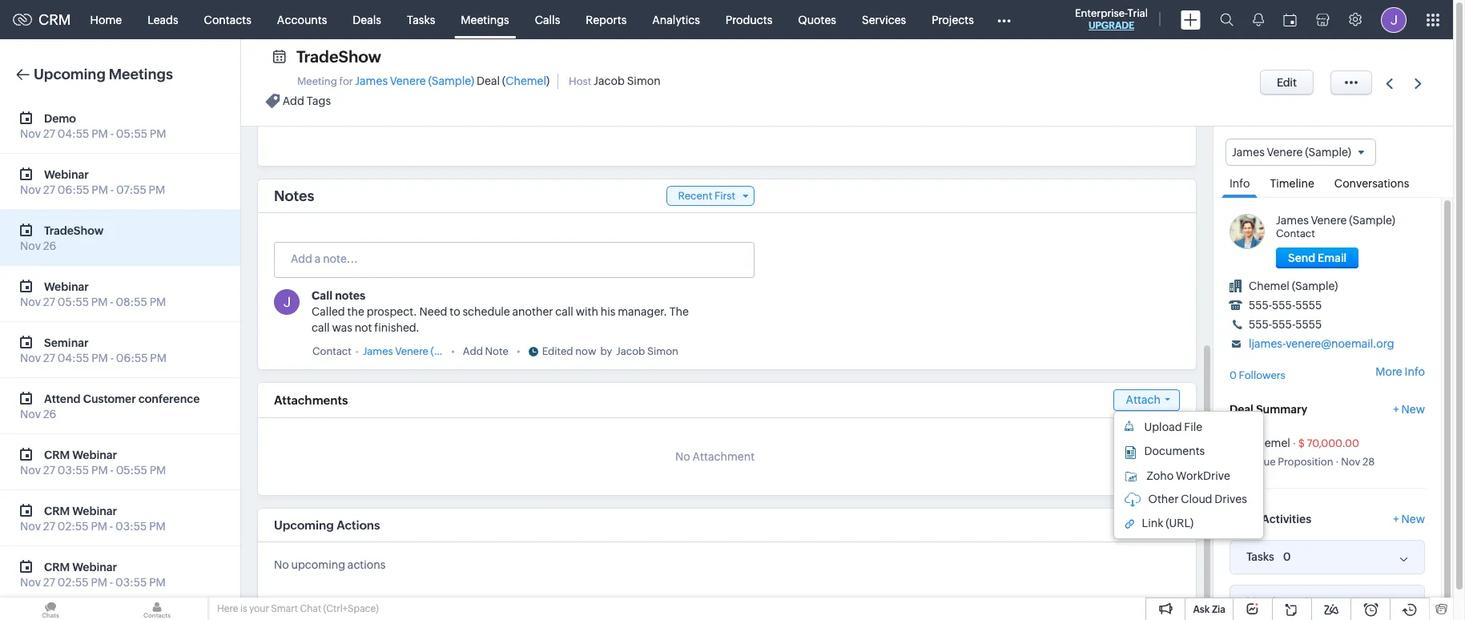 Task type: vqa. For each thing, say whether or not it's contained in the screenshot.
search applications text box
no



Task type: locate. For each thing, give the bounding box(es) containing it.
meetings left the calls
[[461, 13, 510, 26]]

0 for 0
[[1284, 550, 1292, 563]]

chemel inside chemel · $ 70,000.00 value proposition · nov 28
[[1250, 437, 1291, 449]]

27
[[43, 127, 55, 140], [43, 184, 55, 196], [43, 296, 55, 309], [43, 352, 55, 365], [43, 464, 55, 477], [43, 520, 55, 533], [43, 576, 55, 589]]

0 vertical spatial 0
[[1230, 370, 1237, 382]]

venere up timeline "link"
[[1268, 146, 1304, 159]]

1 vertical spatial deal
[[1230, 403, 1254, 416]]

call notes called the prospect. need to schedule another call with his manager. the call was not finished.
[[312, 289, 691, 334]]

1 vertical spatial add
[[463, 345, 483, 357]]

attachment
[[693, 450, 755, 463]]

2 + from the top
[[1394, 513, 1400, 525]]

03:55
[[58, 464, 89, 477], [115, 520, 147, 533], [115, 576, 147, 589]]

1 vertical spatial new
[[1402, 513, 1426, 525]]

1 vertical spatial ·
[[1336, 456, 1340, 468]]

tradeshow up the for
[[297, 47, 382, 66]]

ljames-venere@noemail.org link
[[1250, 338, 1395, 350]]

0 horizontal spatial upcoming
[[34, 66, 106, 83]]

0 vertical spatial 26
[[43, 240, 56, 252]]

4 27 from the top
[[43, 352, 55, 365]]

27 down the attend
[[43, 464, 55, 477]]

0 vertical spatial simon
[[627, 75, 661, 87]]

chemel for chemel (sample)
[[1250, 280, 1290, 293]]

0 left followers
[[1230, 370, 1237, 382]]

0 horizontal spatial call
[[312, 321, 330, 334]]

1 vertical spatial tasks
[[1247, 551, 1275, 564]]

$
[[1299, 437, 1305, 449]]

(ctrl+space)
[[323, 604, 379, 615]]

accounts link
[[264, 0, 340, 39]]

nov inside demo nov 27 04:55 pm - 05:55 pm
[[20, 127, 41, 140]]

0 vertical spatial tasks
[[407, 13, 435, 26]]

05:55 up 07:55
[[116, 127, 147, 140]]

0 horizontal spatial chemel link
[[506, 75, 547, 87]]

zoho
[[1147, 469, 1174, 482]]

previous record image
[[1387, 78, 1394, 89]]

0 horizontal spatial 06:55
[[58, 184, 89, 196]]

- inside the crm webinar nov 27 03:55 pm - 05:55 pm
[[110, 464, 114, 477]]

(sample) inside james venere (sample) contact
[[1350, 214, 1396, 227]]

04:55 down 'seminar'
[[58, 352, 89, 365]]

tasks
[[407, 13, 435, 26], [1247, 551, 1275, 564]]

0 vertical spatial 5555
[[1296, 299, 1323, 312]]

call left with
[[556, 305, 574, 318]]

here is your smart chat (ctrl+space)
[[217, 604, 379, 615]]

6 27 from the top
[[43, 520, 55, 533]]

1 27 from the top
[[43, 127, 55, 140]]

link (url)
[[1143, 517, 1194, 530]]

accounts
[[277, 13, 327, 26]]

simon for by jacob simon
[[648, 345, 679, 357]]

· left $
[[1293, 437, 1297, 449]]

5 27 from the top
[[43, 464, 55, 477]]

0 vertical spatial 06:55
[[58, 184, 89, 196]]

555-555-5555 up 'ljames-'
[[1250, 318, 1323, 331]]

1 horizontal spatial tradeshow
[[297, 47, 382, 66]]

notes
[[274, 188, 314, 204]]

profile element
[[1372, 0, 1417, 39]]

webinar nov 27 05:55 pm - 08:55 pm
[[20, 280, 166, 309]]

- inside demo nov 27 04:55 pm - 05:55 pm
[[110, 127, 114, 140]]

(sample) down 'conversations' in the right top of the page
[[1350, 214, 1396, 227]]

recent first
[[678, 190, 736, 202]]

·
[[1293, 437, 1297, 449], [1336, 456, 1340, 468]]

reports link
[[573, 0, 640, 39]]

enterprise-trial upgrade
[[1076, 7, 1149, 31]]

edited
[[542, 345, 574, 357]]

1 vertical spatial 5555
[[1296, 318, 1323, 331]]

contact down timeline
[[1277, 228, 1316, 240]]

other cloud drives
[[1149, 493, 1248, 505]]

05:55 inside webinar nov 27 05:55 pm - 08:55 pm
[[58, 296, 89, 309]]

0 vertical spatial tradeshow
[[297, 47, 382, 66]]

1 26 from the top
[[43, 240, 56, 252]]

555-555-5555
[[1250, 299, 1323, 312], [1250, 318, 1323, 331]]

0 vertical spatial info
[[1230, 177, 1251, 190]]

0 horizontal spatial deal
[[477, 75, 500, 87]]

1 vertical spatial james venere (sample) link
[[1277, 214, 1396, 227]]

06:55 up customer at the bottom left
[[116, 352, 148, 365]]

upcoming up upcoming
[[274, 519, 334, 532]]

info
[[1230, 177, 1251, 190], [1405, 366, 1426, 379]]

james inside james venere (sample) contact
[[1277, 214, 1309, 227]]

leads link
[[135, 0, 191, 39]]

05:55 inside demo nov 27 04:55 pm - 05:55 pm
[[116, 127, 147, 140]]

venere@noemail.org
[[1287, 338, 1395, 350]]

venere inside james venere (sample) contact
[[1312, 214, 1348, 227]]

0 vertical spatial meetings
[[461, 13, 510, 26]]

prospect.
[[367, 305, 417, 318]]

meetings left 1 on the bottom
[[1247, 596, 1296, 608]]

5555
[[1296, 299, 1323, 312], [1296, 318, 1323, 331]]

no for no upcoming actions
[[274, 559, 289, 571]]

webinar down attend customer conference nov 26
[[72, 448, 117, 461]]

1 horizontal spatial no
[[676, 450, 691, 463]]

0 vertical spatial contact
[[1277, 228, 1316, 240]]

products link
[[713, 0, 786, 39]]

2 • from the left
[[517, 345, 521, 357]]

2 26 from the top
[[43, 408, 56, 421]]

info left timeline
[[1230, 177, 1251, 190]]

- up webinar nov 27 06:55 pm - 07:55 pm
[[110, 127, 114, 140]]

chemel up 'ljames-'
[[1250, 280, 1290, 293]]

02:55 up chats image
[[58, 576, 89, 589]]

0 vertical spatial upcoming
[[34, 66, 106, 83]]

1 vertical spatial + new
[[1394, 513, 1426, 525]]

value
[[1250, 456, 1277, 468]]

crm down the attend
[[44, 448, 70, 461]]

Other Modules field
[[987, 7, 1022, 32]]

1 vertical spatial 555-555-5555
[[1250, 318, 1323, 331]]

27 up 'seminar'
[[43, 296, 55, 309]]

• right 'note'
[[517, 345, 521, 357]]

2 04:55 from the top
[[58, 352, 89, 365]]

1 vertical spatial 06:55
[[116, 352, 148, 365]]

demo
[[44, 112, 76, 125]]

crm up chats image
[[44, 561, 70, 573]]

2 vertical spatial james venere (sample) link
[[363, 344, 474, 360]]

27 up chats image
[[43, 576, 55, 589]]

crm webinar nov 27 02:55 pm - 03:55 pm up chats image
[[20, 561, 166, 589]]

chemel left 'host' at the top left of the page
[[506, 75, 547, 87]]

webinar up chats image
[[72, 561, 117, 573]]

schedule
[[463, 305, 510, 318]]

1 vertical spatial call
[[312, 321, 330, 334]]

crm webinar nov 27 02:55 pm - 03:55 pm down the crm webinar nov 27 03:55 pm - 05:55 pm
[[20, 505, 166, 533]]

1 horizontal spatial tasks
[[1247, 551, 1275, 564]]

1 horizontal spatial deal
[[1230, 403, 1254, 416]]

1 + new from the top
[[1394, 403, 1426, 416]]

04:55 for seminar
[[58, 352, 89, 365]]

nov inside tradeshow nov 26
[[20, 240, 41, 252]]

jacob right 'host' at the top left of the page
[[594, 75, 625, 87]]

1 horizontal spatial 0
[[1284, 550, 1292, 563]]

1 vertical spatial meetings
[[109, 66, 173, 83]]

tradeshow for tradeshow nov 26
[[44, 224, 104, 237]]

1 horizontal spatial upcoming
[[274, 519, 334, 532]]

simon down the on the left of the page
[[648, 345, 679, 357]]

venere
[[390, 75, 426, 87], [1268, 146, 1304, 159], [1312, 214, 1348, 227], [395, 345, 429, 357]]

1 vertical spatial no
[[274, 559, 289, 571]]

nov inside the crm webinar nov 27 03:55 pm - 05:55 pm
[[20, 464, 41, 477]]

27 inside seminar nov 27 04:55 pm - 06:55 pm
[[43, 352, 55, 365]]

deal down 0 followers
[[1230, 403, 1254, 416]]

3 27 from the top
[[43, 296, 55, 309]]

1 vertical spatial upcoming
[[274, 519, 334, 532]]

03:55 up contacts image
[[115, 576, 147, 589]]

tasks down open activities
[[1247, 551, 1275, 564]]

1 horizontal spatial info
[[1405, 366, 1426, 379]]

nov inside chemel · $ 70,000.00 value proposition · nov 28
[[1342, 456, 1361, 468]]

webinar down tradeshow nov 26
[[44, 280, 89, 293]]

2 vertical spatial meetings
[[1247, 596, 1296, 608]]

no upcoming actions
[[274, 559, 386, 571]]

add left tags at the left
[[283, 95, 304, 108]]

03:55 down the crm webinar nov 27 03:55 pm - 05:55 pm
[[115, 520, 147, 533]]

1 vertical spatial jacob
[[617, 345, 645, 357]]

deal summary
[[1230, 403, 1308, 416]]

1 5555 from the top
[[1296, 299, 1323, 312]]

attach link
[[1114, 390, 1181, 411]]

0 vertical spatial + new
[[1394, 403, 1426, 416]]

chemel up "value"
[[1250, 437, 1291, 449]]

jacob
[[594, 75, 625, 87], [617, 345, 645, 357]]

07:55
[[116, 184, 146, 196]]

26
[[43, 240, 56, 252], [43, 408, 56, 421]]

1 vertical spatial chemel
[[1250, 280, 1290, 293]]

555-
[[1250, 299, 1273, 312], [1273, 299, 1296, 312], [1250, 318, 1273, 331], [1273, 318, 1296, 331]]

02:55
[[58, 520, 89, 533], [58, 576, 89, 589]]

chemel (sample)
[[1250, 280, 1339, 293]]

nov
[[20, 127, 41, 140], [20, 184, 41, 196], [20, 240, 41, 252], [20, 296, 41, 309], [20, 352, 41, 365], [20, 408, 41, 421], [1342, 456, 1361, 468], [20, 464, 41, 477], [20, 520, 41, 533], [20, 576, 41, 589]]

05:55 up 'seminar'
[[58, 296, 89, 309]]

03:55 down the attend
[[58, 464, 89, 477]]

1 vertical spatial 03:55
[[115, 520, 147, 533]]

26 down the attend
[[43, 408, 56, 421]]

attend
[[44, 392, 81, 405]]

• left add note link
[[451, 345, 455, 357]]

0 vertical spatial deal
[[477, 75, 500, 87]]

documents
[[1145, 445, 1206, 458]]

1 vertical spatial simon
[[648, 345, 679, 357]]

zoho workdrive
[[1147, 469, 1231, 482]]

deals link
[[340, 0, 394, 39]]

jacob for host jacob simon
[[594, 75, 625, 87]]

0 horizontal spatial meetings
[[109, 66, 173, 83]]

0 vertical spatial ·
[[1293, 437, 1297, 449]]

0 down activities
[[1284, 550, 1292, 563]]

(sample) left "("
[[428, 75, 475, 87]]

27 down 'seminar'
[[43, 352, 55, 365]]

2 vertical spatial chemel
[[1250, 437, 1291, 449]]

upcoming
[[34, 66, 106, 83], [274, 519, 334, 532]]

add tags
[[283, 95, 331, 108]]

upload
[[1145, 421, 1183, 434]]

0 horizontal spatial no
[[274, 559, 289, 571]]

0 vertical spatial no
[[676, 450, 691, 463]]

5555 up ljames-venere@noemail.org
[[1296, 318, 1323, 331]]

no left upcoming
[[274, 559, 289, 571]]

1 horizontal spatial •
[[517, 345, 521, 357]]

search element
[[1211, 0, 1244, 39]]

nov inside attend customer conference nov 26
[[20, 408, 41, 421]]

06:55 inside webinar nov 27 06:55 pm - 07:55 pm
[[58, 184, 89, 196]]

signals image
[[1254, 13, 1265, 26]]

2 crm webinar nov 27 02:55 pm - 03:55 pm from the top
[[20, 561, 166, 589]]

1 horizontal spatial call
[[556, 305, 574, 318]]

• add note •
[[451, 345, 521, 357]]

1 vertical spatial 0
[[1284, 550, 1292, 563]]

venere down timeline
[[1312, 214, 1348, 227]]

james down timeline
[[1277, 214, 1309, 227]]

chemel link up "value"
[[1250, 437, 1291, 449]]

•
[[451, 345, 455, 357], [517, 345, 521, 357]]

02:55 down the crm webinar nov 27 03:55 pm - 05:55 pm
[[58, 520, 89, 533]]

1 vertical spatial tradeshow
[[44, 224, 104, 237]]

contact down "was"
[[313, 345, 352, 357]]

1 horizontal spatial 06:55
[[116, 352, 148, 365]]

27 inside the crm webinar nov 27 03:55 pm - 05:55 pm
[[43, 464, 55, 477]]

tradeshow inside tradeshow nov 26
[[44, 224, 104, 237]]

- inside webinar nov 27 06:55 pm - 07:55 pm
[[110, 184, 114, 196]]

- inside seminar nov 27 04:55 pm - 06:55 pm
[[110, 352, 114, 365]]

- up customer at the bottom left
[[110, 352, 114, 365]]

venere inside field
[[1268, 146, 1304, 159]]

27 up tradeshow nov 26
[[43, 184, 55, 196]]

enterprise-
[[1076, 7, 1128, 19]]

0 vertical spatial new
[[1402, 403, 1426, 416]]

· down 70,000.00
[[1336, 456, 1340, 468]]

+
[[1394, 403, 1400, 416], [1394, 513, 1400, 525]]

5555 down chemel (sample) link
[[1296, 299, 1323, 312]]

27 down the crm webinar nov 27 03:55 pm - 05:55 pm
[[43, 520, 55, 533]]

finished.
[[375, 321, 420, 334]]

0 horizontal spatial contact
[[313, 345, 352, 357]]

27 inside demo nov 27 04:55 pm - 05:55 pm
[[43, 127, 55, 140]]

tradeshow down webinar nov 27 06:55 pm - 07:55 pm
[[44, 224, 104, 237]]

jacob for by jacob simon
[[617, 345, 645, 357]]

jacob right 'by' on the left bottom of page
[[617, 345, 645, 357]]

27 down demo
[[43, 127, 55, 140]]

1 horizontal spatial chemel link
[[1250, 437, 1291, 449]]

2 27 from the top
[[43, 184, 55, 196]]

james venere (sample) contact
[[1277, 214, 1396, 240]]

0 vertical spatial chemel
[[506, 75, 547, 87]]

by
[[601, 345, 613, 357]]

1 vertical spatial 02:55
[[58, 576, 89, 589]]

0 vertical spatial +
[[1394, 403, 1400, 416]]

upcoming up demo
[[34, 66, 106, 83]]

james venere (sample) link down 'conversations' in the right top of the page
[[1277, 214, 1396, 227]]

chemel
[[506, 75, 547, 87], [1250, 280, 1290, 293], [1250, 437, 1291, 449]]

chats image
[[0, 598, 101, 620]]

0 vertical spatial crm webinar nov 27 02:55 pm - 03:55 pm
[[20, 505, 166, 533]]

james venere (sample) link down finished.
[[363, 344, 474, 360]]

2 vertical spatial 05:55
[[116, 464, 147, 477]]

1 vertical spatial crm webinar nov 27 02:55 pm - 03:55 pm
[[20, 561, 166, 589]]

0 horizontal spatial tradeshow
[[44, 224, 104, 237]]

06:55 up tradeshow nov 26
[[58, 184, 89, 196]]

1 vertical spatial +
[[1394, 513, 1400, 525]]

1 horizontal spatial add
[[463, 345, 483, 357]]

next record image
[[1415, 78, 1426, 89]]

(sample) inside field
[[1306, 146, 1352, 159]]

trial
[[1128, 7, 1149, 19]]

add left 'note'
[[463, 345, 483, 357]]

1 02:55 from the top
[[58, 520, 89, 533]]

tasks right deals
[[407, 13, 435, 26]]

simon right 'host' at the top left of the page
[[627, 75, 661, 87]]

27 inside webinar nov 27 05:55 pm - 08:55 pm
[[43, 296, 55, 309]]

1 • from the left
[[451, 345, 455, 357]]

first
[[715, 190, 736, 202]]

james venere (sample) link
[[355, 75, 475, 87], [1277, 214, 1396, 227], [363, 344, 474, 360]]

26 up webinar nov 27 05:55 pm - 08:55 pm
[[43, 240, 56, 252]]

7 27 from the top
[[43, 576, 55, 589]]

- left 07:55
[[110, 184, 114, 196]]

0 vertical spatial 04:55
[[58, 127, 89, 140]]

- down attend customer conference nov 26
[[110, 464, 114, 477]]

james venere (sample) link down tasks link at the left
[[355, 75, 475, 87]]

1 vertical spatial 05:55
[[58, 296, 89, 309]]

james right the for
[[355, 75, 388, 87]]

0 horizontal spatial 0
[[1230, 370, 1237, 382]]

None button
[[1261, 70, 1315, 95], [1277, 248, 1360, 269], [1261, 70, 1315, 95], [1277, 248, 1360, 269]]

+ new
[[1394, 403, 1426, 416], [1394, 513, 1426, 525]]

webinar down demo nov 27 04:55 pm - 05:55 pm
[[44, 168, 89, 181]]

04:55 inside demo nov 27 04:55 pm - 05:55 pm
[[58, 127, 89, 140]]

1 new from the top
[[1402, 403, 1426, 416]]

(sample) up ljames-venere@noemail.org link
[[1293, 280, 1339, 293]]

- left 08:55
[[110, 296, 114, 309]]

info right more at the bottom of page
[[1405, 366, 1426, 379]]

0 horizontal spatial tasks
[[407, 13, 435, 26]]

0 vertical spatial 05:55
[[116, 127, 147, 140]]

1 vertical spatial 26
[[43, 408, 56, 421]]

deal
[[477, 75, 500, 87], [1230, 403, 1254, 416]]

0 vertical spatial 03:55
[[58, 464, 89, 477]]

workdrive
[[1177, 469, 1231, 482]]

deal left "("
[[477, 75, 500, 87]]

chemel (sample) link
[[1250, 280, 1339, 293]]

05:55 down attend customer conference nov 26
[[116, 464, 147, 477]]

0 horizontal spatial •
[[451, 345, 455, 357]]

contact inside james venere (sample) contact
[[1277, 228, 1316, 240]]

link
[[1143, 517, 1164, 530]]

webinar inside the crm webinar nov 27 03:55 pm - 05:55 pm
[[72, 448, 117, 461]]

tasks link
[[394, 0, 448, 39]]

04:55 inside seminar nov 27 04:55 pm - 06:55 pm
[[58, 352, 89, 365]]

no left attachment
[[676, 450, 691, 463]]

06:55
[[58, 184, 89, 196], [116, 352, 148, 365]]

(sample) up timeline "link"
[[1306, 146, 1352, 159]]

0 vertical spatial call
[[556, 305, 574, 318]]

0 vertical spatial 555-555-5555
[[1250, 299, 1323, 312]]

555-555-5555 down chemel (sample) link
[[1250, 299, 1323, 312]]

2 horizontal spatial meetings
[[1247, 596, 1296, 608]]

1
[[1305, 595, 1310, 608]]

james up the info link
[[1233, 146, 1265, 159]]

1 vertical spatial 04:55
[[58, 352, 89, 365]]

0 vertical spatial 02:55
[[58, 520, 89, 533]]

meetings down leads link
[[109, 66, 173, 83]]

call down called
[[312, 321, 330, 334]]

1 horizontal spatial contact
[[1277, 228, 1316, 240]]

upcoming for upcoming meetings
[[34, 66, 106, 83]]

(
[[502, 75, 506, 87]]

need
[[420, 305, 448, 318]]

chemel link left 'host' at the top left of the page
[[506, 75, 547, 87]]

1 horizontal spatial ·
[[1336, 456, 1340, 468]]

04:55 down demo
[[58, 127, 89, 140]]

leads
[[148, 13, 178, 26]]

calendar image
[[1284, 13, 1298, 26]]

1 04:55 from the top
[[58, 127, 89, 140]]

0 vertical spatial jacob
[[594, 75, 625, 87]]

1 vertical spatial contact
[[313, 345, 352, 357]]

0 horizontal spatial add
[[283, 95, 304, 108]]



Task type: describe. For each thing, give the bounding box(es) containing it.
1 555-555-5555 from the top
[[1250, 299, 1323, 312]]

0 vertical spatial add
[[283, 95, 304, 108]]

his
[[601, 305, 616, 318]]

here
[[217, 604, 238, 615]]

actions
[[337, 519, 380, 532]]

open
[[1230, 513, 1260, 525]]

analytics link
[[640, 0, 713, 39]]

no attachment
[[676, 450, 755, 463]]

webinar inside webinar nov 27 05:55 pm - 08:55 pm
[[44, 280, 89, 293]]

2 555-555-5555 from the top
[[1250, 318, 1323, 331]]

crm webinar nov 27 03:55 pm - 05:55 pm
[[20, 448, 166, 477]]

venere down finished.
[[395, 345, 429, 357]]

file
[[1185, 421, 1203, 434]]

2 + new from the top
[[1394, 513, 1426, 525]]

2 5555 from the top
[[1296, 318, 1323, 331]]

1 crm webinar nov 27 02:55 pm - 03:55 pm from the top
[[20, 505, 166, 533]]

meetings link
[[448, 0, 522, 39]]

edited now
[[542, 345, 597, 357]]

crm inside the crm webinar nov 27 03:55 pm - 05:55 pm
[[44, 448, 70, 461]]

calls
[[535, 13, 560, 26]]

1 vertical spatial info
[[1405, 366, 1426, 379]]

(sample) down to
[[431, 345, 474, 357]]

recent
[[678, 190, 713, 202]]

with
[[576, 305, 599, 318]]

0 followers
[[1230, 370, 1286, 382]]

crm link
[[13, 11, 71, 28]]

more info link
[[1376, 366, 1426, 379]]

+ new link
[[1394, 403, 1426, 424]]

no for no attachment
[[676, 450, 691, 463]]

james down 'not'
[[363, 345, 393, 357]]

add note link
[[463, 344, 509, 360]]

- down the crm webinar nov 27 03:55 pm - 05:55 pm
[[110, 520, 113, 533]]

webinar inside webinar nov 27 06:55 pm - 07:55 pm
[[44, 168, 89, 181]]

contacts link
[[191, 0, 264, 39]]

upcoming
[[291, 559, 345, 571]]

timeline
[[1271, 177, 1315, 190]]

1 + from the top
[[1394, 403, 1400, 416]]

quotes
[[799, 13, 837, 26]]

ljames-
[[1250, 338, 1287, 350]]

upload file
[[1145, 421, 1203, 434]]

demo nov 27 04:55 pm - 05:55 pm
[[20, 112, 166, 140]]

70,000.00
[[1308, 437, 1360, 449]]

2 new from the top
[[1402, 513, 1426, 525]]

1 horizontal spatial meetings
[[461, 13, 510, 26]]

another
[[513, 305, 553, 318]]

0 vertical spatial james venere (sample) link
[[355, 75, 475, 87]]

)
[[547, 75, 550, 87]]

tags
[[307, 95, 331, 108]]

2 vertical spatial 03:55
[[115, 576, 147, 589]]

services link
[[850, 0, 919, 39]]

proposition
[[1279, 456, 1334, 468]]

customer
[[83, 392, 136, 405]]

nov inside seminar nov 27 04:55 pm - 06:55 pm
[[20, 352, 41, 365]]

open activities
[[1230, 513, 1312, 525]]

followers
[[1240, 370, 1286, 382]]

was
[[332, 321, 353, 334]]

crm left the home link
[[38, 11, 71, 28]]

contact - james venere (sample)
[[313, 345, 474, 357]]

cloud
[[1182, 493, 1213, 505]]

Add a note... field
[[275, 251, 753, 267]]

conference
[[138, 392, 200, 405]]

08:55
[[116, 296, 147, 309]]

smart
[[271, 604, 298, 615]]

chemel · $ 70,000.00 value proposition · nov 28
[[1250, 437, 1376, 468]]

timeline link
[[1263, 166, 1323, 197]]

signals element
[[1244, 0, 1274, 39]]

crm down the crm webinar nov 27 03:55 pm - 05:55 pm
[[44, 505, 70, 517]]

0 horizontal spatial info
[[1230, 177, 1251, 190]]

activities
[[1262, 513, 1312, 525]]

05:55 inside the crm webinar nov 27 03:55 pm - 05:55 pm
[[116, 464, 147, 477]]

26 inside tradeshow nov 26
[[43, 240, 56, 252]]

ask
[[1194, 604, 1211, 616]]

seminar
[[44, 336, 89, 349]]

other
[[1149, 493, 1179, 505]]

conversations link
[[1327, 166, 1418, 197]]

- inside webinar nov 27 05:55 pm - 08:55 pm
[[110, 296, 114, 309]]

not
[[355, 321, 372, 334]]

deals
[[353, 13, 381, 26]]

tradeshow for tradeshow
[[297, 47, 382, 66]]

is
[[240, 604, 247, 615]]

attachments
[[274, 394, 348, 407]]

call
[[312, 289, 333, 302]]

0 horizontal spatial ·
[[1293, 437, 1297, 449]]

nov inside webinar nov 27 06:55 pm - 07:55 pm
[[20, 184, 41, 196]]

venere right the for
[[390, 75, 426, 87]]

- up contacts image
[[110, 576, 113, 589]]

for
[[340, 75, 353, 87]]

home
[[90, 13, 122, 26]]

upcoming for upcoming actions
[[274, 519, 334, 532]]

webinar down the crm webinar nov 27 03:55 pm - 05:55 pm
[[72, 505, 117, 517]]

27 inside webinar nov 27 06:55 pm - 07:55 pm
[[43, 184, 55, 196]]

webinar nov 27 06:55 pm - 07:55 pm
[[20, 168, 165, 196]]

james venere (sample)
[[1233, 146, 1352, 159]]

06:55 inside seminar nov 27 04:55 pm - 06:55 pm
[[116, 352, 148, 365]]

1 vertical spatial chemel link
[[1250, 437, 1291, 449]]

03:55 inside the crm webinar nov 27 03:55 pm - 05:55 pm
[[58, 464, 89, 477]]

by jacob simon
[[601, 345, 679, 357]]

chemel for chemel · $ 70,000.00 value proposition · nov 28
[[1250, 437, 1291, 449]]

search image
[[1221, 13, 1234, 26]]

04:55 for demo
[[58, 127, 89, 140]]

profile image
[[1382, 7, 1407, 32]]

conversations
[[1335, 177, 1410, 190]]

0 vertical spatial chemel link
[[506, 75, 547, 87]]

notes
[[335, 289, 366, 302]]

- down 'not'
[[356, 345, 359, 357]]

nov inside webinar nov 27 05:55 pm - 08:55 pm
[[20, 296, 41, 309]]

0 for 0 followers
[[1230, 370, 1237, 382]]

James Venere (Sample) field
[[1226, 139, 1377, 166]]

projects
[[932, 13, 974, 26]]

to
[[450, 305, 461, 318]]

contacts image
[[107, 598, 208, 620]]

james inside field
[[1233, 146, 1265, 159]]

upgrade
[[1089, 20, 1135, 31]]

2 02:55 from the top
[[58, 576, 89, 589]]

now
[[576, 345, 597, 357]]

26 inside attend customer conference nov 26
[[43, 408, 56, 421]]

home link
[[77, 0, 135, 39]]

meeting for james venere (sample) deal ( chemel )
[[297, 75, 550, 87]]

drives
[[1215, 493, 1248, 505]]

reports
[[586, 13, 627, 26]]

products
[[726, 13, 773, 26]]

summary
[[1257, 403, 1308, 416]]

28
[[1363, 456, 1376, 468]]

simon for host jacob simon
[[627, 75, 661, 87]]

attend customer conference nov 26
[[20, 392, 200, 421]]

upcoming meetings
[[34, 66, 173, 83]]

create menu image
[[1181, 10, 1201, 29]]

create menu element
[[1172, 0, 1211, 39]]

the
[[347, 305, 365, 318]]



